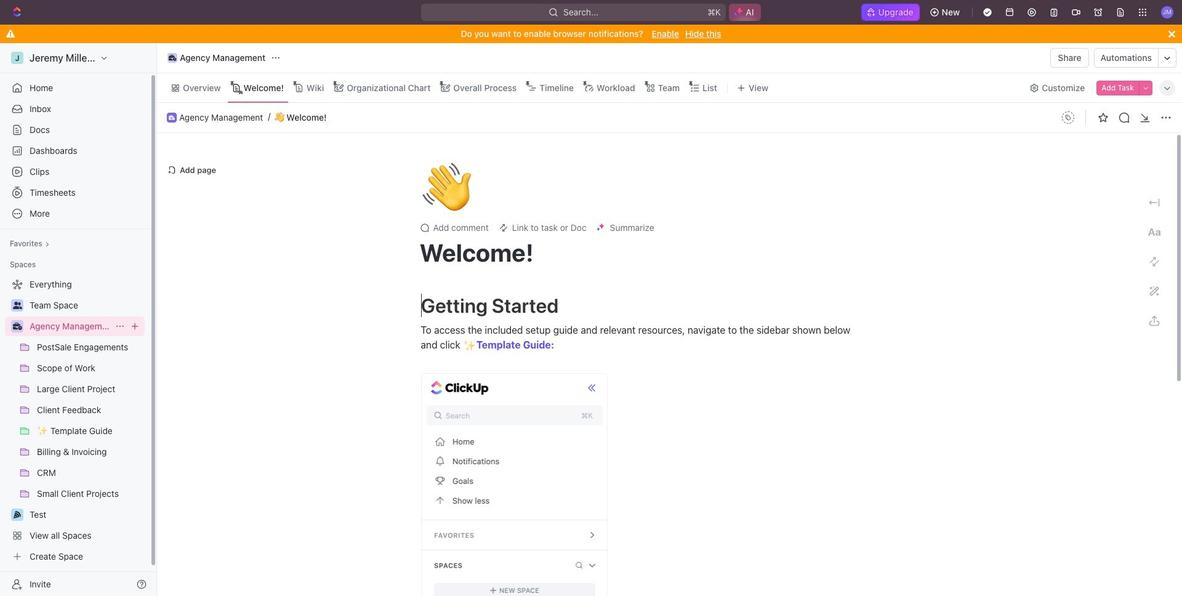 Task type: describe. For each thing, give the bounding box(es) containing it.
1 vertical spatial business time image
[[169, 115, 175, 120]]

business time image
[[13, 323, 22, 330]]

tree inside sidebar navigation
[[5, 275, 145, 567]]

user group image
[[13, 302, 22, 309]]

pizza slice image
[[14, 511, 21, 519]]



Task type: vqa. For each thing, say whether or not it's contained in the screenshot.
TASK 2
no



Task type: locate. For each thing, give the bounding box(es) containing it.
sidebar navigation
[[0, 43, 160, 596]]

0 vertical spatial business time image
[[169, 55, 176, 61]]

tree
[[5, 275, 145, 567]]

jeremy miller's workspace, , element
[[11, 52, 23, 64]]

business time image
[[169, 55, 176, 61], [169, 115, 175, 120]]

dropdown menu image
[[1059, 108, 1079, 128]]



